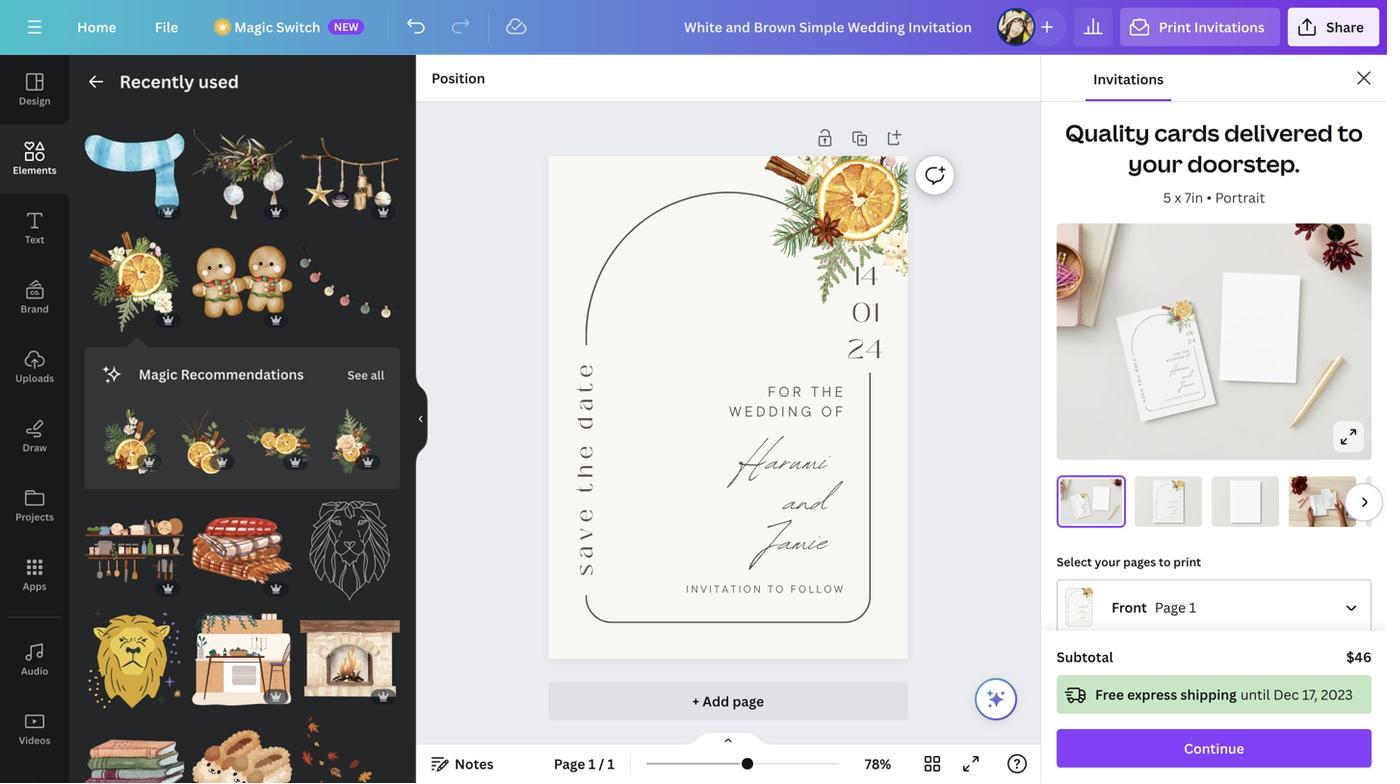 Task type: locate. For each thing, give the bounding box(es) containing it.
your left pages
[[1095, 554, 1121, 570]]

christmas lights hanging strings. image
[[300, 232, 400, 332]]

until
[[1241, 686, 1271, 704]]

elements
[[13, 164, 57, 177]]

all
[[371, 367, 385, 383]]

1 horizontal spatial 14 01 24
[[1185, 321, 1197, 346]]

14
[[853, 256, 879, 296], [1185, 321, 1192, 331], [1180, 489, 1182, 492], [1334, 493, 1336, 494], [1086, 497, 1087, 500]]

magic inside the main menu bar
[[234, 18, 273, 36]]

your inside quality cards delivered to your doorstep. 5 x 7in • portrait
[[1129, 148, 1183, 179]]

and inside and jamie
[[1181, 368, 1194, 384]]

star sign leo image
[[85, 609, 185, 709]]

0 horizontal spatial 1
[[589, 755, 596, 773]]

1 vertical spatial your
[[1095, 554, 1121, 570]]

date inside 'save the date'
[[1131, 357, 1141, 373]]

page left /
[[554, 755, 586, 773]]

jamie inside invitation to follow harumi and jamie
[[1172, 511, 1178, 516]]

page right "front"
[[1155, 598, 1186, 617]]

blue cozy winter scarf watercolor image
[[85, 124, 185, 224]]

invitations inside dropdown button
[[1195, 18, 1265, 36]]

1 left /
[[589, 755, 596, 773]]

follow inside invitation to follow
[[1188, 391, 1201, 397]]

your up 5
[[1129, 148, 1183, 179]]

page 1 / 1
[[554, 755, 615, 773]]

1 horizontal spatial magic
[[234, 18, 273, 36]]

save the date
[[1131, 357, 1149, 404], [570, 359, 602, 576]]

0 vertical spatial for the wedding of
[[1166, 349, 1192, 363]]

invitations right print
[[1195, 18, 1265, 36]]

7in
[[1185, 188, 1204, 207]]

magic left switch
[[234, 18, 273, 36]]

1 horizontal spatial invitation to follow
[[1167, 391, 1201, 402]]

0 horizontal spatial 14 01 24 save the date for the wedding of invitation to follow harumi and jamie
[[1074, 497, 1089, 515]]

14 01 24 save the date for the wedding of invitation to follow harumi and jamie
[[1323, 493, 1336, 507], [1074, 497, 1089, 515]]

01
[[852, 293, 880, 333], [1187, 329, 1194, 339], [1180, 492, 1182, 496], [1334, 494, 1336, 496], [1086, 499, 1088, 501]]

+ add page button
[[549, 682, 908, 721]]

0 vertical spatial magic
[[234, 18, 273, 36]]

elements button
[[0, 124, 69, 194]]

notes button
[[424, 749, 502, 780]]

uploads
[[15, 372, 54, 385]]

page
[[733, 692, 765, 711]]

christmas bouquet with dried orange. image
[[85, 232, 185, 332], [100, 409, 166, 474], [173, 409, 239, 474], [246, 409, 312, 474], [319, 409, 385, 474]]

save inside 14 01 24 save the date
[[1156, 510, 1158, 516]]

show pages image
[[682, 732, 775, 747]]

portrait
[[1216, 188, 1266, 207]]

1 right /
[[608, 755, 615, 773]]

1 vertical spatial invitation to follow
[[687, 583, 846, 596]]

side panel tab list
[[0, 55, 69, 784]]

homely kitchen interior with bar stools, modern table and food ingredients on it. hygge design of dining room. cozy and comfortable minimalist cooking area. vector illustration in flat style image
[[192, 609, 292, 709]]

front page 1
[[1112, 598, 1197, 617]]

harumi
[[1170, 359, 1192, 378], [739, 427, 829, 495], [1330, 500, 1334, 503], [1170, 504, 1178, 509], [1082, 506, 1087, 510]]

home link
[[62, 8, 132, 46]]

display preview 5 of the design image
[[1367, 476, 1388, 527]]

1 horizontal spatial invitations
[[1195, 18, 1265, 36]]

0 vertical spatial invitations
[[1195, 18, 1265, 36]]

see all
[[348, 367, 385, 383]]

express
[[1128, 686, 1178, 704]]

2 vertical spatial for the wedding of
[[1169, 500, 1179, 503]]

wedding
[[1166, 355, 1185, 363], [730, 402, 815, 420], [1330, 499, 1333, 500], [1169, 502, 1176, 503], [1082, 505, 1086, 507]]

invitation inside invitation to follow
[[1167, 395, 1183, 402]]

jamie
[[1179, 376, 1196, 394], [1332, 503, 1335, 506], [764, 508, 829, 576], [1084, 509, 1088, 513], [1172, 511, 1178, 516]]

/
[[599, 755, 605, 773]]

date
[[1131, 357, 1141, 373], [570, 359, 602, 430], [1323, 498, 1325, 501], [1156, 498, 1158, 504], [1074, 505, 1076, 509]]

to inside quality cards delivered to your doorstep. 5 x 7in • portrait
[[1338, 117, 1364, 148]]

home
[[77, 18, 116, 36]]

invitation
[[1167, 395, 1183, 402], [1329, 506, 1332, 507], [1082, 514, 1085, 515], [1166, 517, 1172, 518], [687, 583, 763, 596]]

1 horizontal spatial page
[[1155, 598, 1186, 617]]

used
[[198, 70, 239, 93]]

save
[[1138, 387, 1149, 404], [1324, 503, 1325, 507], [570, 504, 602, 576], [1156, 510, 1158, 516], [1076, 512, 1078, 515]]

1 down print
[[1190, 598, 1197, 617]]

notes
[[455, 755, 494, 773]]

quality cards delivered to your doorstep. 5 x 7in • portrait
[[1066, 117, 1364, 207]]

to
[[1338, 117, 1364, 148], [1184, 394, 1188, 398], [1332, 506, 1333, 507], [1085, 513, 1086, 514], [1172, 517, 1174, 518], [1159, 554, 1171, 570], [768, 583, 786, 596]]

select your pages to print
[[1057, 554, 1202, 570]]

+
[[693, 692, 700, 711]]

0 horizontal spatial your
[[1095, 554, 1121, 570]]

magic left recommendations
[[139, 365, 178, 383]]

0 vertical spatial your
[[1129, 148, 1183, 179]]

falling leaves cozy autumn charm image
[[300, 717, 400, 784]]

apps button
[[0, 541, 69, 610]]

see all button
[[346, 355, 386, 394]]

14 01 24
[[848, 256, 884, 370], [1185, 321, 1197, 346]]

1 horizontal spatial save the date
[[1131, 357, 1149, 404]]

0 horizontal spatial magic
[[139, 365, 178, 383]]

videos button
[[0, 695, 69, 764]]

14 01 24 save the date for the wedding of invitation to follow harumi and jamie up select
[[1074, 497, 1089, 515]]

1 horizontal spatial your
[[1129, 148, 1183, 179]]

1 vertical spatial magic
[[139, 365, 178, 383]]

invitations up the quality
[[1094, 70, 1164, 88]]

group
[[85, 113, 185, 224], [192, 124, 292, 224], [300, 124, 400, 224], [85, 220, 185, 332], [192, 220, 292, 332], [300, 220, 400, 332], [100, 397, 166, 474], [173, 397, 239, 474], [319, 397, 385, 474], [246, 409, 312, 474], [300, 490, 400, 601], [85, 501, 185, 601], [192, 501, 292, 601], [85, 597, 185, 709], [192, 597, 292, 709], [300, 597, 400, 709], [85, 705, 185, 784], [192, 705, 292, 784], [300, 717, 400, 784]]

print invitations
[[1160, 18, 1265, 36]]

Design title text field
[[669, 8, 990, 46]]

and
[[1181, 368, 1194, 384], [785, 468, 829, 536], [1332, 501, 1334, 504], [1174, 507, 1178, 513], [1085, 508, 1088, 511]]

0 vertical spatial invitation to follow
[[1167, 391, 1201, 402]]

magic
[[234, 18, 273, 36], [139, 365, 178, 383]]

for
[[1174, 351, 1182, 357], [768, 383, 805, 401], [1331, 498, 1333, 499], [1172, 500, 1176, 501], [1083, 504, 1085, 505]]

display preview 3 of the design image
[[1212, 476, 1280, 527]]

for the wedding of
[[1166, 349, 1192, 363], [730, 383, 847, 420], [1169, 500, 1179, 503]]

0 horizontal spatial invitations
[[1094, 70, 1164, 88]]

of
[[1186, 353, 1192, 358], [822, 402, 847, 420], [1334, 499, 1335, 499], [1177, 502, 1179, 503], [1086, 504, 1087, 506]]

1
[[1190, 598, 1197, 617], [589, 755, 596, 773], [608, 755, 615, 773]]

14 01 24 save the date for the wedding of invitation to follow harumi and jamie left display preview 5 of the design "image"
[[1323, 493, 1336, 507]]

recently used
[[120, 70, 239, 93]]

watercolor gingerbread image
[[192, 232, 292, 332]]

date inside 14 01 24 save the date
[[1156, 498, 1158, 504]]

follow
[[1188, 391, 1201, 397], [1333, 506, 1335, 507], [1086, 513, 1089, 514], [1174, 517, 1179, 518], [791, 583, 846, 596]]

invitations
[[1195, 18, 1265, 36], [1094, 70, 1164, 88]]

free express shipping until dec 17, 2023
[[1096, 686, 1354, 704]]

your
[[1129, 148, 1183, 179], [1095, 554, 1121, 570]]

0 vertical spatial page
[[1155, 598, 1186, 617]]

24 inside 14 01 24
[[1188, 336, 1197, 346]]

watercolor  christmas decorated twig illustration image
[[192, 124, 292, 224]]

videos
[[19, 734, 51, 747]]

uploads button
[[0, 333, 69, 402]]

page
[[1155, 598, 1186, 617], [554, 755, 586, 773]]

design
[[19, 94, 51, 107]]

0 horizontal spatial page
[[554, 755, 586, 773]]

magic switch
[[234, 18, 321, 36]]

christmas ornaments image
[[300, 124, 400, 224]]

the
[[1183, 349, 1191, 355], [1135, 374, 1144, 386], [811, 383, 847, 401], [570, 440, 602, 493], [1333, 498, 1335, 499], [1176, 500, 1179, 501], [1323, 501, 1325, 503], [1085, 504, 1087, 505], [1156, 505, 1158, 509], [1075, 509, 1077, 512]]

1 vertical spatial page
[[554, 755, 586, 773]]

1 vertical spatial for the wedding of
[[730, 383, 847, 420]]

17,
[[1303, 686, 1318, 704]]

magic for magic switch
[[234, 18, 273, 36]]

audio button
[[0, 626, 69, 695]]

invitation to follow harumi and jamie
[[1166, 504, 1179, 518]]

watercolor fireplace illustration image
[[300, 609, 400, 709]]

1 vertical spatial invitations
[[1094, 70, 1164, 88]]

01 inside 14 01 24 save the date
[[1180, 492, 1182, 496]]

+ add page
[[693, 692, 765, 711]]



Task type: vqa. For each thing, say whether or not it's contained in the screenshot.
Print Infographics
no



Task type: describe. For each thing, give the bounding box(es) containing it.
doorstep.
[[1188, 148, 1301, 179]]

print
[[1160, 18, 1192, 36]]

pages
[[1124, 554, 1157, 570]]

0 horizontal spatial 14 01 24
[[848, 256, 884, 370]]

free
[[1096, 686, 1125, 704]]

warm indoor slippers image
[[192, 717, 292, 784]]

new
[[334, 19, 359, 34]]

dec
[[1274, 686, 1300, 704]]

quality
[[1066, 117, 1150, 148]]

0 horizontal spatial save the date
[[570, 359, 602, 576]]

•
[[1207, 188, 1212, 207]]

78% button
[[847, 749, 910, 780]]

main menu bar
[[0, 0, 1388, 55]]

0 horizontal spatial invitation to follow
[[687, 583, 846, 596]]

harumi inside invitation to follow harumi and jamie
[[1170, 504, 1178, 509]]

14 inside 14 01 24 save the date
[[1180, 489, 1182, 492]]

invitation inside invitation to follow harumi and jamie
[[1166, 517, 1172, 518]]

position button
[[424, 63, 493, 93]]

switch
[[276, 18, 321, 36]]

projects
[[15, 511, 54, 524]]

subtotal
[[1057, 648, 1114, 666]]

5
[[1164, 188, 1172, 207]]

$46
[[1347, 648, 1372, 666]]

to inside invitation to follow harumi and jamie
[[1172, 517, 1174, 518]]

file
[[155, 18, 178, 36]]

hide image
[[415, 373, 428, 466]]

magic recommendations
[[139, 365, 304, 383]]

share
[[1327, 18, 1365, 36]]

follow inside invitation to follow harumi and jamie
[[1174, 517, 1179, 518]]

to inside invitation to follow
[[1184, 394, 1188, 398]]

watercolor cozy blankets image
[[192, 501, 292, 601]]

invitations inside button
[[1094, 70, 1164, 88]]

draw button
[[0, 402, 69, 471]]

1 horizontal spatial 1
[[608, 755, 615, 773]]

position
[[432, 69, 485, 87]]

add
[[703, 692, 730, 711]]

print
[[1174, 554, 1202, 570]]

recently
[[120, 70, 194, 93]]

and jamie
[[1179, 368, 1196, 394]]

select
[[1057, 554, 1093, 570]]

text button
[[0, 194, 69, 263]]

kitchen shelves illustration image
[[85, 501, 185, 601]]

share button
[[1289, 8, 1380, 46]]

recommendations
[[181, 365, 304, 383]]

magic for magic recommendations
[[139, 365, 178, 383]]

continue
[[1185, 740, 1245, 758]]

front
[[1112, 598, 1148, 617]]

shipping
[[1181, 686, 1237, 704]]

the inside 14 01 24 save the date
[[1156, 505, 1158, 509]]

see
[[348, 367, 368, 383]]

brand
[[21, 303, 49, 316]]

watercolor books image
[[85, 717, 185, 784]]

print invitations button
[[1121, 8, 1281, 46]]

canva assistant image
[[985, 688, 1008, 711]]

text
[[25, 233, 44, 246]]

save inside 'save the date'
[[1138, 387, 1149, 404]]

14 01 24 save the date
[[1156, 489, 1182, 516]]

design button
[[0, 55, 69, 124]]

delivered
[[1225, 117, 1334, 148]]

cards
[[1155, 117, 1220, 148]]

and inside invitation to follow harumi and jamie
[[1174, 507, 1178, 513]]

the inside 'save the date'
[[1135, 374, 1144, 386]]

draw
[[23, 441, 47, 454]]

x
[[1175, 188, 1182, 207]]

file button
[[140, 8, 194, 46]]

apps
[[23, 580, 47, 593]]

projects button
[[0, 471, 69, 541]]

audio
[[21, 665, 48, 678]]

24 inside 14 01 24 save the date
[[1179, 495, 1182, 499]]

1 horizontal spatial 14 01 24 save the date for the wedding of invitation to follow harumi and jamie
[[1323, 493, 1336, 507]]

2 horizontal spatial 1
[[1190, 598, 1197, 617]]

78%
[[865, 755, 892, 773]]

brand button
[[0, 263, 69, 333]]

invitations button
[[1086, 55, 1172, 101]]

2023
[[1322, 686, 1354, 704]]

continue button
[[1057, 730, 1372, 768]]



